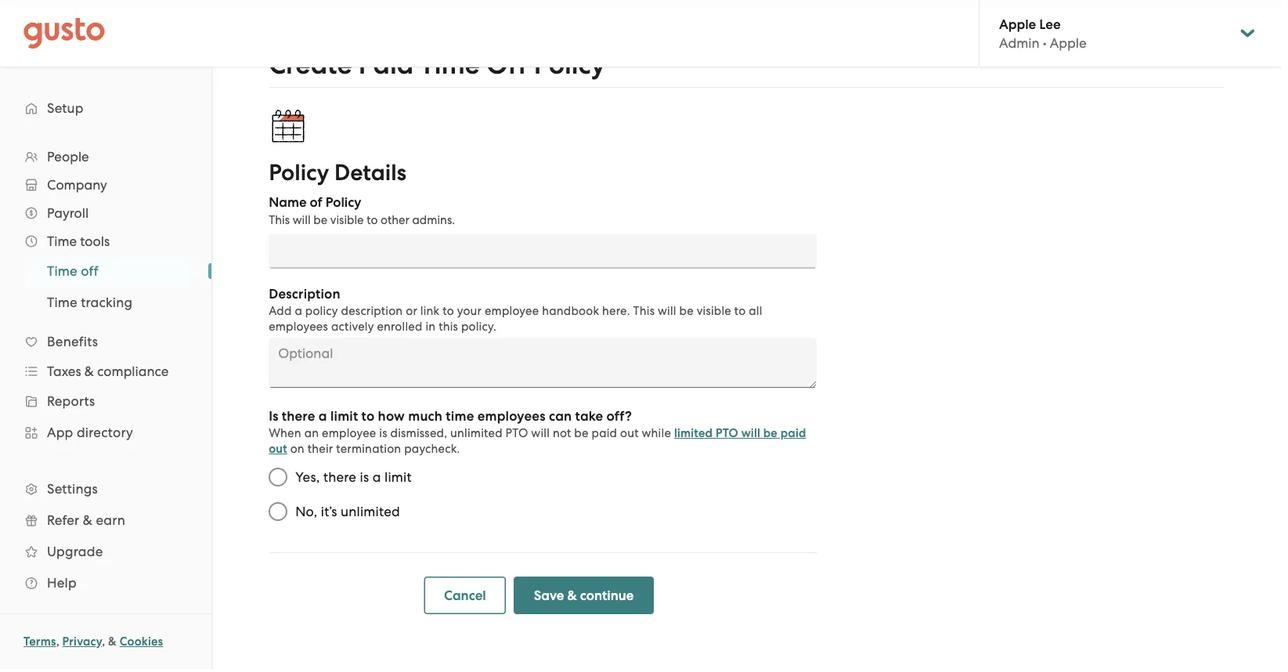 Task type: locate. For each thing, give the bounding box(es) containing it.
& right save
[[568, 588, 577, 604]]

will right here.
[[658, 304, 677, 318]]

visible left all
[[697, 304, 732, 318]]

be
[[314, 213, 328, 226], [680, 304, 694, 318], [575, 426, 589, 440], [764, 426, 778, 440]]

link
[[421, 304, 440, 318]]

is up on their termination paycheck.
[[380, 426, 388, 440]]

0 vertical spatial employees
[[269, 320, 328, 333]]

employee inside description add a policy description or link to your employee handbook here. this will be visible to all employees actively enrolled in this policy.
[[485, 304, 539, 318]]

1 horizontal spatial visible
[[697, 304, 732, 318]]

will inside name of policy this will be visible to other admins.
[[293, 213, 311, 226]]

0 vertical spatial is
[[380, 426, 388, 440]]

& for continue
[[568, 588, 577, 604]]

1 horizontal spatial out
[[621, 426, 639, 440]]

time for time tools
[[47, 234, 77, 249]]

& inside button
[[568, 588, 577, 604]]

unlimited down time
[[451, 426, 503, 440]]

this down name on the top of page
[[269, 213, 290, 226]]

be inside limited pto will be paid out
[[764, 426, 778, 440]]

0 horizontal spatial a
[[295, 304, 302, 318]]

name
[[269, 194, 307, 210]]

will down name on the top of page
[[293, 213, 311, 226]]

there right "yes,"
[[324, 469, 357, 485]]

0 vertical spatial apple
[[1000, 16, 1037, 32]]

0 horizontal spatial this
[[269, 213, 290, 226]]

2 horizontal spatial a
[[373, 469, 381, 485]]

, left cookies button
[[102, 635, 105, 649]]

out down off?
[[621, 426, 639, 440]]

cookies button
[[120, 632, 163, 651]]

visible inside name of policy this will be visible to other admins.
[[330, 213, 364, 226]]

& inside dropdown button
[[84, 364, 94, 379]]

be down take
[[575, 426, 589, 440]]

0 vertical spatial out
[[621, 426, 639, 440]]

app directory
[[47, 425, 133, 440]]

a up an
[[319, 408, 327, 424]]

off
[[81, 263, 99, 279]]

a for there
[[319, 408, 327, 424]]

0 horizontal spatial pto
[[506, 426, 529, 440]]

1 vertical spatial limit
[[385, 469, 412, 485]]

this inside description add a policy description or link to your employee handbook here. this will be visible to all employees actively enrolled in this policy.
[[634, 304, 655, 318]]

limited pto will be paid out link
[[269, 426, 807, 456]]

your
[[457, 304, 482, 318]]

2 list from the top
[[0, 255, 212, 318]]

a down description
[[295, 304, 302, 318]]

limit
[[331, 408, 358, 424], [385, 469, 412, 485]]

employee up termination
[[322, 426, 376, 440]]

out down "when"
[[269, 442, 287, 456]]

is down termination
[[360, 469, 369, 485]]

&
[[84, 364, 94, 379], [83, 512, 93, 528], [568, 588, 577, 604], [108, 635, 117, 649]]

company button
[[16, 171, 196, 199]]

help link
[[16, 569, 196, 597]]

this right here.
[[634, 304, 655, 318]]

•
[[1043, 35, 1047, 51]]

0 vertical spatial there
[[282, 408, 315, 424]]

is
[[380, 426, 388, 440], [360, 469, 369, 485]]

taxes
[[47, 364, 81, 379]]

& left earn
[[83, 512, 93, 528]]

1 vertical spatial is
[[360, 469, 369, 485]]

limit down on their termination paycheck.
[[385, 469, 412, 485]]

0 horizontal spatial limit
[[331, 408, 358, 424]]

setup link
[[16, 94, 196, 122]]

1 vertical spatial a
[[319, 408, 327, 424]]

0 horizontal spatial employees
[[269, 320, 328, 333]]

0 horizontal spatial ,
[[56, 635, 59, 649]]

paid inside limited pto will be paid out
[[781, 426, 807, 440]]

1 vertical spatial this
[[634, 304, 655, 318]]

0 horizontal spatial out
[[269, 442, 287, 456]]

company
[[47, 177, 107, 193]]

there
[[282, 408, 315, 424], [324, 469, 357, 485]]

1 paid from the left
[[592, 426, 618, 440]]

employees
[[269, 320, 328, 333], [478, 408, 546, 424]]

1 horizontal spatial paid
[[781, 426, 807, 440]]

a down on their termination paycheck.
[[373, 469, 381, 485]]

to up "this"
[[443, 304, 454, 318]]

policy up name on the top of page
[[269, 159, 329, 186]]

unlimited
[[451, 426, 503, 440], [341, 504, 400, 520]]

time for time tracking
[[47, 295, 77, 310]]

0 vertical spatial this
[[269, 213, 290, 226]]

pto
[[506, 426, 529, 440], [716, 426, 739, 440]]

0 vertical spatial visible
[[330, 213, 364, 226]]

all
[[749, 304, 763, 318]]

time off
[[47, 263, 99, 279]]

1 horizontal spatial employee
[[485, 304, 539, 318]]

pto right limited
[[716, 426, 739, 440]]

policy
[[534, 49, 606, 81], [269, 159, 329, 186], [326, 194, 362, 210]]

No, it's unlimited radio
[[261, 494, 296, 529]]

1 horizontal spatial is
[[380, 426, 388, 440]]

0 vertical spatial a
[[295, 304, 302, 318]]

list containing people
[[0, 143, 212, 599]]

will right limited
[[742, 426, 761, 440]]

1 vertical spatial there
[[324, 469, 357, 485]]

save & continue
[[534, 588, 634, 604]]

taxes & compliance
[[47, 364, 169, 379]]

handbook
[[542, 304, 600, 318]]

be down the of
[[314, 213, 328, 226]]

policy right off
[[534, 49, 606, 81]]

1 vertical spatial visible
[[697, 304, 732, 318]]

pto left 'not'
[[506, 426, 529, 440]]

2 vertical spatial policy
[[326, 194, 362, 210]]

help
[[47, 575, 77, 591]]

0 vertical spatial limit
[[331, 408, 358, 424]]

apple up admin
[[1000, 16, 1037, 32]]

payroll
[[47, 205, 89, 221]]

1 list from the top
[[0, 143, 212, 599]]

to left 'how'
[[362, 408, 375, 424]]

0 vertical spatial employee
[[485, 304, 539, 318]]

list
[[0, 143, 212, 599], [0, 255, 212, 318]]

& right taxes
[[84, 364, 94, 379]]

there for is
[[282, 408, 315, 424]]

1 vertical spatial out
[[269, 442, 287, 456]]

refer & earn link
[[16, 506, 196, 534]]

employees inside description add a policy description or link to your employee handbook here. this will be visible to all employees actively enrolled in this policy.
[[269, 320, 328, 333]]

lee
[[1040, 16, 1061, 32]]

1 horizontal spatial there
[[324, 469, 357, 485]]

be right limited
[[764, 426, 778, 440]]

time tracking
[[47, 295, 133, 310]]

terms
[[24, 635, 56, 649]]

out
[[621, 426, 639, 440], [269, 442, 287, 456]]

time tracking link
[[28, 288, 196, 317]]

1 horizontal spatial pto
[[716, 426, 739, 440]]

this
[[269, 213, 290, 226], [634, 304, 655, 318]]

to left the other
[[367, 213, 378, 226]]

this inside name of policy this will be visible to other admins.
[[269, 213, 290, 226]]

create
[[269, 49, 352, 81]]

2 pto from the left
[[716, 426, 739, 440]]

will left 'not'
[[532, 426, 550, 440]]

yes, there is a limit
[[296, 469, 412, 485]]

to inside name of policy this will be visible to other admins.
[[367, 213, 378, 226]]

0 vertical spatial unlimited
[[451, 426, 503, 440]]

employees up limited pto will be paid out
[[478, 408, 546, 424]]

there up an
[[282, 408, 315, 424]]

off
[[487, 49, 528, 81]]

,
[[56, 635, 59, 649], [102, 635, 105, 649]]

1 horizontal spatial apple
[[1051, 35, 1087, 51]]

no,
[[296, 504, 318, 520]]

time for time off
[[47, 263, 77, 279]]

privacy link
[[62, 635, 102, 649]]

be left all
[[680, 304, 694, 318]]

will
[[293, 213, 311, 226], [658, 304, 677, 318], [532, 426, 550, 440], [742, 426, 761, 440]]

time
[[420, 49, 480, 81], [47, 234, 77, 249], [47, 263, 77, 279], [47, 295, 77, 310]]

policy.
[[461, 320, 497, 333]]

list containing time off
[[0, 255, 212, 318]]

employee up policy.
[[485, 304, 539, 318]]

earn
[[96, 512, 125, 528]]

unlimited down yes, there is a limit at the left bottom of the page
[[341, 504, 400, 520]]

1 horizontal spatial this
[[634, 304, 655, 318]]

refer & earn
[[47, 512, 125, 528]]

0 horizontal spatial there
[[282, 408, 315, 424]]

1 vertical spatial employee
[[322, 426, 376, 440]]

apple right •
[[1051, 35, 1087, 51]]

0 horizontal spatial apple
[[1000, 16, 1037, 32]]

, left privacy link
[[56, 635, 59, 649]]

policy right the of
[[326, 194, 362, 210]]

2 , from the left
[[102, 635, 105, 649]]

description
[[341, 304, 403, 318]]

limit up the their
[[331, 408, 358, 424]]

yes,
[[296, 469, 320, 485]]

of
[[310, 194, 323, 210]]

1 pto from the left
[[506, 426, 529, 440]]

a
[[295, 304, 302, 318], [319, 408, 327, 424], [373, 469, 381, 485]]

1 horizontal spatial limit
[[385, 469, 412, 485]]

0 horizontal spatial is
[[360, 469, 369, 485]]

employees down add
[[269, 320, 328, 333]]

privacy
[[62, 635, 102, 649]]

1 vertical spatial apple
[[1051, 35, 1087, 51]]

a inside description add a policy description or link to your employee handbook here. this will be visible to all employees actively enrolled in this policy.
[[295, 304, 302, 318]]

1 horizontal spatial a
[[319, 408, 327, 424]]

0 horizontal spatial unlimited
[[341, 504, 400, 520]]

2 paid from the left
[[781, 426, 807, 440]]

upgrade
[[47, 544, 103, 559]]

time inside dropdown button
[[47, 234, 77, 249]]

pto inside limited pto will be paid out
[[716, 426, 739, 440]]

& for compliance
[[84, 364, 94, 379]]

0 horizontal spatial visible
[[330, 213, 364, 226]]

much
[[408, 408, 443, 424]]

policy inside name of policy this will be visible to other admins.
[[326, 194, 362, 210]]

2 vertical spatial a
[[373, 469, 381, 485]]

while
[[642, 426, 672, 440]]

0 horizontal spatial paid
[[592, 426, 618, 440]]

or
[[406, 304, 418, 318]]

will inside description add a policy description or link to your employee handbook here. this will be visible to all employees actively enrolled in this policy.
[[658, 304, 677, 318]]

to
[[367, 213, 378, 226], [443, 304, 454, 318], [735, 304, 746, 318], [362, 408, 375, 424]]

compliance
[[97, 364, 169, 379]]

benefits
[[47, 334, 98, 349]]

description
[[269, 286, 341, 302]]

1 horizontal spatial ,
[[102, 635, 105, 649]]

1 horizontal spatial employees
[[478, 408, 546, 424]]

visible left the other
[[330, 213, 364, 226]]



Task type: vqa. For each thing, say whether or not it's contained in the screenshot.
1st Get started from the top
no



Task type: describe. For each thing, give the bounding box(es) containing it.
1 vertical spatial employees
[[478, 408, 546, 424]]

when
[[269, 426, 302, 440]]

1 , from the left
[[56, 635, 59, 649]]

save & continue button
[[514, 577, 654, 614]]

reports link
[[16, 387, 196, 415]]

paycheck.
[[404, 442, 460, 456]]

home image
[[24, 18, 105, 49]]

to left all
[[735, 304, 746, 318]]

visible inside description add a policy description or link to your employee handbook here. this will be visible to all employees actively enrolled in this policy.
[[697, 304, 732, 318]]

here.
[[603, 304, 630, 318]]

there for yes,
[[324, 469, 357, 485]]

terms link
[[24, 635, 56, 649]]

1 vertical spatial policy
[[269, 159, 329, 186]]

cancel button
[[424, 577, 506, 614]]

when an employee is dismissed, unlimited pto will not be paid out while
[[269, 426, 672, 440]]

cookies
[[120, 635, 163, 649]]

on
[[290, 442, 305, 456]]

refer
[[47, 512, 79, 528]]

0 vertical spatial policy
[[534, 49, 606, 81]]

reports
[[47, 393, 95, 409]]

cancel
[[444, 588, 486, 604]]

people button
[[16, 143, 196, 171]]

an
[[305, 426, 319, 440]]

admins.
[[413, 213, 455, 226]]

other
[[381, 213, 410, 226]]

out inside limited pto will be paid out
[[269, 442, 287, 456]]

settings
[[47, 481, 98, 497]]

termination
[[336, 442, 401, 456]]

setup
[[47, 100, 84, 116]]

time
[[446, 408, 474, 424]]

it's
[[321, 504, 337, 520]]

is
[[269, 408, 279, 424]]

Name of Policy text field
[[269, 234, 817, 268]]

directory
[[77, 425, 133, 440]]

& for earn
[[83, 512, 93, 528]]

is there a limit to how much time employees can take off?
[[269, 408, 632, 424]]

not
[[553, 426, 572, 440]]

people
[[47, 149, 89, 165]]

how
[[378, 408, 405, 424]]

be inside description add a policy description or link to your employee handbook here. this will be visible to all employees actively enrolled in this policy.
[[680, 304, 694, 318]]

details
[[335, 159, 407, 186]]

tracking
[[81, 295, 133, 310]]

terms , privacy , & cookies
[[24, 635, 163, 649]]

no, it's unlimited
[[296, 504, 400, 520]]

in
[[426, 320, 436, 333]]

0 horizontal spatial employee
[[322, 426, 376, 440]]

time tools button
[[16, 227, 196, 255]]

this
[[439, 320, 458, 333]]

limited pto will be paid out
[[269, 426, 807, 456]]

limited
[[675, 426, 713, 440]]

tools
[[80, 234, 110, 249]]

gusto navigation element
[[0, 67, 212, 624]]

dismissed,
[[391, 426, 448, 440]]

benefits link
[[16, 328, 196, 356]]

app directory link
[[16, 418, 196, 447]]

time off link
[[28, 257, 196, 285]]

& left cookies button
[[108, 635, 117, 649]]

be inside name of policy this will be visible to other admins.
[[314, 213, 328, 226]]

description add a policy description or link to your employee handbook here. this will be visible to all employees actively enrolled in this policy.
[[269, 286, 763, 333]]

policy details
[[269, 159, 407, 186]]

create paid time off policy
[[269, 49, 606, 81]]

actively
[[331, 320, 374, 333]]

their
[[308, 442, 333, 456]]

Description text field
[[269, 338, 817, 388]]

payroll button
[[16, 199, 196, 227]]

add
[[269, 304, 292, 318]]

will inside limited pto will be paid out
[[742, 426, 761, 440]]

upgrade link
[[16, 538, 196, 566]]

Yes, there is a limit radio
[[261, 460, 296, 494]]

app
[[47, 425, 73, 440]]

1 horizontal spatial unlimited
[[451, 426, 503, 440]]

name of policy this will be visible to other admins.
[[269, 194, 455, 226]]

a for add
[[295, 304, 302, 318]]

off?
[[607, 408, 632, 424]]

taxes & compliance button
[[16, 357, 196, 386]]

admin
[[1000, 35, 1040, 51]]

save
[[534, 588, 564, 604]]

time tools
[[47, 234, 110, 249]]

apple lee admin • apple
[[1000, 16, 1087, 51]]

1 vertical spatial unlimited
[[341, 504, 400, 520]]

can
[[549, 408, 572, 424]]

settings link
[[16, 475, 196, 503]]

paid
[[359, 49, 414, 81]]

take
[[576, 408, 604, 424]]



